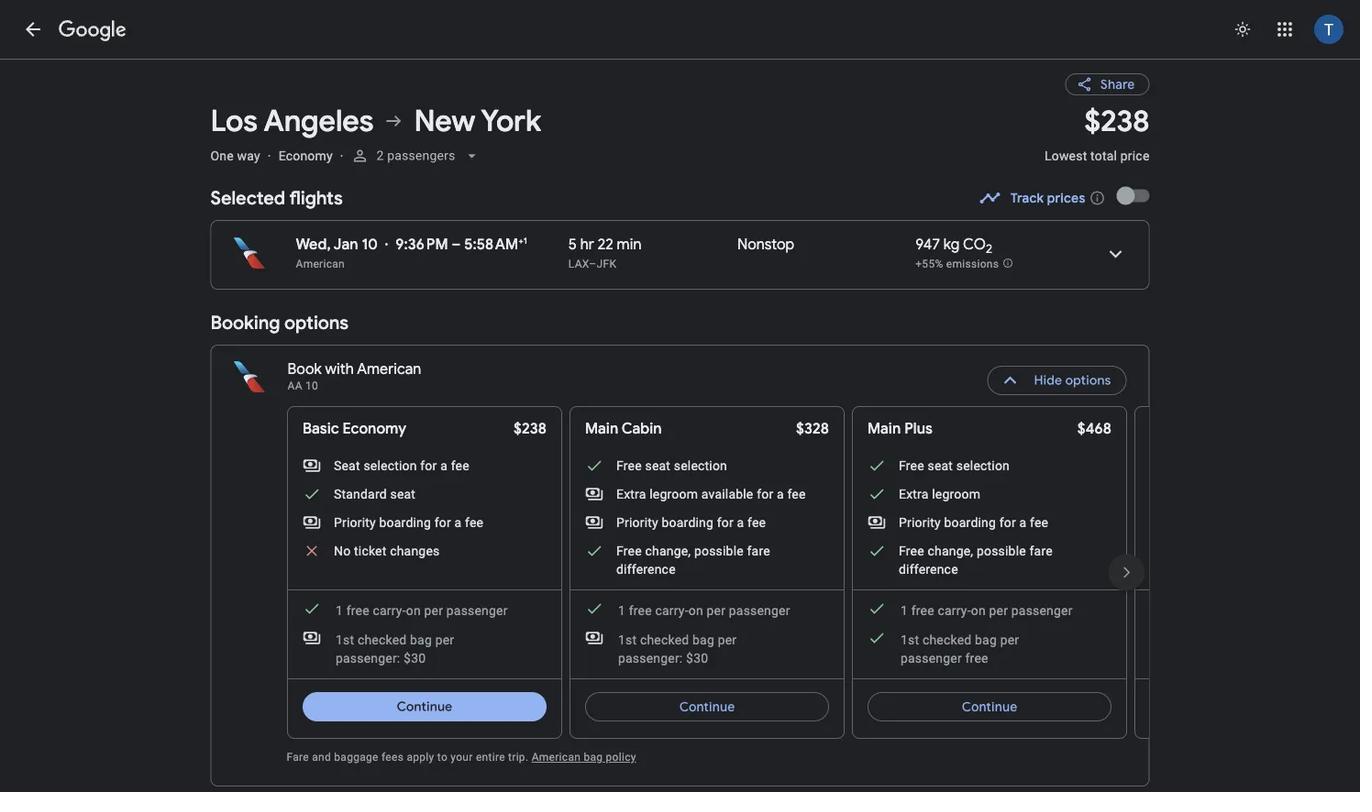 Task type: describe. For each thing, give the bounding box(es) containing it.
fare for $328
[[747, 544, 770, 559]]

5
[[569, 235, 577, 254]]

seat for main plus
[[928, 458, 953, 473]]

5 hr 22 min lax – jfk
[[569, 235, 642, 271]]

priority boarding for a fee for basic economy
[[334, 515, 483, 530]]

way
[[237, 148, 260, 163]]

legroom for main cabin
[[649, 487, 698, 502]]

options for booking options
[[285, 311, 349, 334]]

next image
[[1105, 551, 1149, 595]]

continue button for main plus
[[868, 685, 1112, 729]]

total
[[1091, 148, 1118, 163]]

flight details. departing flight on wednesday, january 10. leaves los angeles international airport at 9:36 pm on wednesday, january 10 and arrives at john f. kennedy international airport at 5:58 am on thursday, january 11. image
[[1094, 232, 1138, 276]]

first checked bag costs 30 us dollars per passenger element for cabin
[[585, 629, 800, 668]]

change, for main plus
[[928, 544, 973, 559]]

fees
[[382, 751, 404, 764]]

selected flights
[[211, 186, 343, 210]]

seat selection for a fee
[[334, 458, 469, 473]]

to
[[437, 751, 448, 764]]

seat for main cabin
[[645, 458, 670, 473]]

aa
[[288, 380, 303, 393]]

ticket
[[354, 544, 386, 559]]

1 selection from the left
[[363, 458, 417, 473]]

options for hide options
[[1066, 373, 1112, 389]]

jfk
[[597, 258, 617, 271]]

+55% emissions
[[916, 258, 999, 270]]

fee for main plus
[[1030, 515, 1048, 530]]

bag for main plus
[[975, 633, 997, 648]]

changes
[[390, 544, 439, 559]]

basic economy
[[302, 420, 406, 439]]

main cabin
[[585, 420, 662, 439]]

$30 for basic economy
[[403, 651, 426, 666]]

hide options
[[1034, 373, 1112, 389]]

9:36 pm
[[396, 235, 448, 254]]

learn more about tracked prices image
[[1090, 190, 1106, 206]]

baggage
[[334, 751, 379, 764]]

2 inside popup button
[[377, 148, 384, 163]]

Los Angeles to New York text field
[[211, 102, 1023, 140]]

selection for main plus
[[956, 458, 1010, 473]]

track
[[1011, 190, 1044, 206]]

0 horizontal spatial  image
[[340, 148, 344, 163]]

basic
[[302, 420, 339, 439]]

entire
[[476, 751, 505, 764]]

passengers
[[388, 148, 456, 163]]

none text field containing $238
[[1045, 102, 1150, 180]]

Arrival time: 5:58 AM on  Thursday, January 11. text field
[[464, 235, 527, 254]]

0 horizontal spatial –
[[452, 235, 461, 254]]

per inside 1st checked bag per passenger free
[[1000, 633, 1019, 648]]

no ticket changes
[[334, 544, 439, 559]]

2 passengers
[[377, 148, 456, 163]]

legroom for main plus
[[932, 487, 980, 502]]

1st for cabin
[[618, 633, 637, 648]]

1 free carry-on per passenger for basic economy
[[335, 603, 508, 618]]

nonstop
[[738, 235, 795, 254]]

1 continue from the left
[[396, 699, 452, 716]]

boarding for main cabin
[[662, 515, 713, 530]]

bag for basic economy
[[410, 633, 432, 648]]

and
[[312, 751, 331, 764]]

1st for economy
[[335, 633, 354, 648]]

continue for main cabin
[[679, 699, 735, 716]]

$468
[[1077, 420, 1112, 439]]

2 horizontal spatial american
[[532, 751, 581, 764]]

main content containing los angeles
[[211, 59, 1361, 793]]

booking options
[[211, 311, 349, 334]]

0 vertical spatial american
[[296, 258, 345, 271]]

947 kg co 2
[[916, 235, 993, 257]]

selection for main cabin
[[674, 458, 727, 473]]

fare and baggage fees apply to your entire trip. american bag policy
[[287, 751, 637, 764]]

9:36 pm – 5:58 am +1
[[396, 235, 527, 254]]

american inside book with american aa 10
[[357, 360, 421, 379]]

+55%
[[916, 258, 944, 270]]

on for plus
[[971, 603, 986, 618]]

10 inside book with american aa 10
[[306, 380, 318, 393]]

apply
[[407, 751, 434, 764]]

for for main cabin
[[717, 515, 734, 530]]

+1
[[519, 235, 527, 247]]

passenger for $468
[[1011, 603, 1073, 618]]

new
[[414, 102, 475, 140]]

wed, jan 10
[[296, 235, 378, 254]]

1 for cabin
[[618, 603, 625, 618]]

standard seat
[[334, 487, 415, 502]]

fee for basic economy
[[465, 515, 483, 530]]

fare for $468
[[1030, 544, 1053, 559]]

change appearance image
[[1221, 7, 1265, 51]]

1 for economy
[[335, 603, 343, 618]]

go back image
[[22, 18, 44, 40]]

priority for plus
[[899, 515, 941, 530]]

first checked bag costs 30 us dollars per passenger element for economy
[[302, 629, 517, 668]]

track prices
[[1011, 190, 1086, 206]]

free inside 1st checked bag per passenger free
[[965, 651, 988, 666]]

first checked bag per passenger is free element
[[868, 629, 1082, 668]]

carry- for basic economy
[[373, 603, 406, 618]]

american bag policy link
[[532, 751, 637, 764]]

0 vertical spatial economy
[[279, 148, 333, 163]]

kg
[[944, 235, 960, 254]]

5:58 am
[[464, 235, 519, 254]]

lax
[[569, 258, 589, 271]]

$238 for $238 lowest total price
[[1085, 102, 1150, 140]]

1 free carry-on per passenger for main plus
[[901, 603, 1073, 618]]

2 passengers button
[[344, 134, 489, 178]]

boarding for main plus
[[944, 515, 996, 530]]

checked for economy
[[357, 633, 406, 648]]

947
[[916, 235, 940, 254]]

boarding for basic economy
[[379, 515, 431, 530]]

extra legroom available for a fee
[[616, 487, 806, 502]]

emissions
[[947, 258, 999, 270]]

priority boarding for a fee for main plus
[[899, 515, 1048, 530]]

departing flight on wednesday, january 10. leaves los angeles international airport at 9:36 pm on wednesday, january 10 and arrives at john f. kennedy international airport at 5:58 am on thursday, january 11. element
[[296, 235, 527, 254]]

on for cabin
[[688, 603, 703, 618]]

main plus
[[868, 420, 933, 439]]



Task type: vqa. For each thing, say whether or not it's contained in the screenshot.
Show Street View Coverage Icon
no



Task type: locate. For each thing, give the bounding box(es) containing it.
difference
[[616, 562, 676, 577], [899, 562, 958, 577]]

1 vertical spatial economy
[[342, 420, 406, 439]]

seat up extra legroom
[[928, 458, 953, 473]]

main content
[[211, 59, 1361, 793]]

2 inside 947 kg co 2
[[986, 241, 993, 257]]

no
[[334, 544, 350, 559]]

2 1st checked bag per passenger: from the left
[[618, 633, 737, 666]]

passenger for $328
[[729, 603, 790, 618]]

3 1 from the left
[[901, 603, 908, 618]]

extra for cabin
[[616, 487, 646, 502]]

plus
[[904, 420, 933, 439]]

free
[[346, 603, 369, 618], [629, 603, 652, 618], [911, 603, 934, 618], [965, 651, 988, 666]]

free seat selection for main cabin
[[616, 458, 727, 473]]

1 horizontal spatial free change, possible fare difference
[[899, 544, 1053, 577]]

1 priority boarding for a fee from the left
[[334, 515, 483, 530]]

priority boarding for a fee down extra legroom
[[899, 515, 1048, 530]]

1
[[335, 603, 343, 618], [618, 603, 625, 618], [901, 603, 908, 618]]

 image
[[340, 148, 344, 163], [385, 236, 388, 254]]

free change, possible fare difference down extra legroom available for a fee
[[616, 544, 770, 577]]

1 horizontal spatial fare
[[1030, 544, 1053, 559]]

on for economy
[[406, 603, 421, 618]]

1 extra from the left
[[616, 487, 646, 502]]

carry-
[[373, 603, 406, 618], [655, 603, 688, 618], [938, 603, 971, 618]]

3 1 free carry-on per passenger from the left
[[901, 603, 1073, 618]]

checked for plus
[[922, 633, 972, 648]]

1 vertical spatial  image
[[385, 236, 388, 254]]

available
[[701, 487, 753, 502]]

2 $30 from the left
[[686, 651, 708, 666]]

None text field
[[1045, 102, 1150, 180]]

1 horizontal spatial boarding
[[662, 515, 713, 530]]

your
[[451, 751, 473, 764]]

2 horizontal spatial on
[[971, 603, 986, 618]]

1st for plus
[[901, 633, 919, 648]]

1st checked bag per passenger: for basic economy
[[335, 633, 454, 666]]

0 horizontal spatial boarding
[[379, 515, 431, 530]]

1 horizontal spatial $238
[[1085, 102, 1150, 140]]

2 horizontal spatial checked
[[922, 633, 972, 648]]

american down wed, at the top of page
[[296, 258, 345, 271]]

selection up extra legroom available for a fee
[[674, 458, 727, 473]]

2 continue button from the left
[[585, 685, 829, 729]]

possible down extra legroom available for a fee
[[694, 544, 744, 559]]

priority down extra legroom
[[899, 515, 941, 530]]

2 horizontal spatial priority
[[899, 515, 941, 530]]

fare
[[747, 544, 770, 559], [1030, 544, 1053, 559]]

1 horizontal spatial difference
[[899, 562, 958, 577]]

possible for main cabin
[[694, 544, 744, 559]]

0 horizontal spatial 10
[[306, 380, 318, 393]]

fee for main cabin
[[747, 515, 766, 530]]

a for basic economy
[[454, 515, 461, 530]]

1 free carry-on per passenger for main cabin
[[618, 603, 790, 618]]

0 vertical spatial 10
[[362, 235, 378, 254]]

trip.
[[508, 751, 529, 764]]

total duration 5 hr 22 min. element
[[569, 235, 738, 257]]

1 vertical spatial 10
[[306, 380, 318, 393]]

1 on from the left
[[406, 603, 421, 618]]

2 horizontal spatial priority boarding for a fee
[[899, 515, 1048, 530]]

priority boarding for a fee up 'changes'
[[334, 515, 483, 530]]

priority for economy
[[334, 515, 376, 530]]

0 horizontal spatial seat
[[390, 487, 415, 502]]

2 horizontal spatial continue
[[962, 699, 1017, 716]]

1 free seat selection from the left
[[616, 458, 727, 473]]

extra
[[616, 487, 646, 502], [899, 487, 929, 502]]

0 vertical spatial  image
[[340, 148, 344, 163]]

1 fare from the left
[[747, 544, 770, 559]]

legroom down plus
[[932, 487, 980, 502]]

cabin
[[621, 420, 662, 439]]

fee
[[451, 458, 469, 473], [787, 487, 806, 502], [465, 515, 483, 530], [747, 515, 766, 530], [1030, 515, 1048, 530]]

1 horizontal spatial passenger:
[[618, 651, 683, 666]]

hr
[[581, 235, 595, 254]]

1 horizontal spatial 1 free carry-on per passenger
[[618, 603, 790, 618]]

0 vertical spatial options
[[285, 311, 349, 334]]

1 difference from the left
[[616, 562, 676, 577]]

free change, possible fare difference
[[616, 544, 770, 577], [899, 544, 1053, 577]]

extra legroom
[[899, 487, 980, 502]]

1 horizontal spatial extra
[[899, 487, 929, 502]]

10
[[362, 235, 378, 254], [306, 380, 318, 393]]

1 horizontal spatial on
[[688, 603, 703, 618]]

1 horizontal spatial checked
[[640, 633, 689, 648]]

continue button
[[302, 685, 546, 729], [585, 685, 829, 729], [868, 685, 1112, 729]]

american
[[296, 258, 345, 271], [357, 360, 421, 379], [532, 751, 581, 764]]

2 horizontal spatial boarding
[[944, 515, 996, 530]]

2 difference from the left
[[899, 562, 958, 577]]

american right with
[[357, 360, 421, 379]]

0 vertical spatial $238
[[1085, 102, 1150, 140]]

1 legroom from the left
[[649, 487, 698, 502]]

– right departure time: 9:36 pm. "text box"
[[452, 235, 461, 254]]

1 horizontal spatial priority boarding for a fee
[[616, 515, 766, 530]]

0 horizontal spatial 1
[[335, 603, 343, 618]]

3 1st from the left
[[901, 633, 919, 648]]

1 free change, possible fare difference from the left
[[616, 544, 770, 577]]

seat down cabin
[[645, 458, 670, 473]]

on
[[406, 603, 421, 618], [688, 603, 703, 618], [971, 603, 986, 618]]

1 1st checked bag per passenger: from the left
[[335, 633, 454, 666]]

0 horizontal spatial extra
[[616, 487, 646, 502]]

fare
[[287, 751, 309, 764]]

3 continue button from the left
[[868, 685, 1112, 729]]

2 selection from the left
[[674, 458, 727, 473]]

$30 for main cabin
[[686, 651, 708, 666]]

0 horizontal spatial main
[[585, 420, 618, 439]]

2 left passengers
[[377, 148, 384, 163]]

continue
[[396, 699, 452, 716], [679, 699, 735, 716], [962, 699, 1017, 716]]

1 horizontal spatial –
[[589, 258, 597, 271]]

1 horizontal spatial priority
[[616, 515, 658, 530]]

1 vertical spatial $238
[[513, 420, 546, 439]]

1 carry- from the left
[[373, 603, 406, 618]]

checked for cabin
[[640, 633, 689, 648]]

economy
[[279, 148, 333, 163], [342, 420, 406, 439]]

carry- for main plus
[[938, 603, 971, 618]]

a for main cabin
[[737, 515, 744, 530]]

2 1 free carry-on per passenger from the left
[[618, 603, 790, 618]]

1 horizontal spatial 1
[[618, 603, 625, 618]]

0 horizontal spatial difference
[[616, 562, 676, 577]]

extra down main cabin
[[616, 487, 646, 502]]

options inside dropdown button
[[1066, 373, 1112, 389]]

0 horizontal spatial 1st checked bag per passenger:
[[335, 633, 454, 666]]

1 horizontal spatial free seat selection
[[899, 458, 1010, 473]]

checked inside 1st checked bag per passenger free
[[922, 633, 972, 648]]

selection up standard seat
[[363, 458, 417, 473]]

2 first checked bag costs 30 us dollars per passenger element from the left
[[585, 629, 800, 668]]

3 selection from the left
[[956, 458, 1010, 473]]

american right trip.
[[532, 751, 581, 764]]

2 free change, possible fare difference from the left
[[899, 544, 1053, 577]]

$238 inside $238 lowest total price
[[1085, 102, 1150, 140]]

passenger: for economy
[[335, 651, 400, 666]]

2 checked from the left
[[640, 633, 689, 648]]

1 horizontal spatial 1st checked bag per passenger:
[[618, 633, 737, 666]]

1 horizontal spatial main
[[868, 420, 901, 439]]

1st checked bag per passenger free
[[901, 633, 1019, 666]]

10 right aa
[[306, 380, 318, 393]]

economy up the seat selection for a fee
[[342, 420, 406, 439]]

1 horizontal spatial 2
[[986, 241, 993, 257]]

angeles
[[264, 102, 374, 140]]

0 horizontal spatial selection
[[363, 458, 417, 473]]

1 1st from the left
[[335, 633, 354, 648]]

1 checked from the left
[[357, 633, 406, 648]]

0 horizontal spatial priority
[[334, 515, 376, 530]]

free change, possible fare difference for plus
[[899, 544, 1053, 577]]

change, for main cabin
[[645, 544, 691, 559]]

– down hr
[[589, 258, 597, 271]]

2 fare from the left
[[1030, 544, 1053, 559]]

1 horizontal spatial change,
[[928, 544, 973, 559]]

checked
[[357, 633, 406, 648], [640, 633, 689, 648], [922, 633, 972, 648]]

min
[[617, 235, 642, 254]]

first checked bag costs 30 us dollars per passenger element
[[302, 629, 517, 668], [585, 629, 800, 668]]

$238 lowest total price
[[1045, 102, 1150, 163]]

0 vertical spatial 2
[[377, 148, 384, 163]]

carry- for main cabin
[[655, 603, 688, 618]]

2 vertical spatial american
[[532, 751, 581, 764]]

boarding down extra legroom
[[944, 515, 996, 530]]

fare left next icon
[[1030, 544, 1053, 559]]

2 horizontal spatial continue button
[[868, 685, 1112, 729]]

1 first checked bag costs 30 us dollars per passenger element from the left
[[302, 629, 517, 668]]

0 horizontal spatial legroom
[[649, 487, 698, 502]]

change, down extra legroom available for a fee
[[645, 544, 691, 559]]

share
[[1101, 76, 1135, 93]]

3 on from the left
[[971, 603, 986, 618]]

1 continue button from the left
[[302, 685, 546, 729]]

continue button for main cabin
[[585, 685, 829, 729]]

for for main plus
[[999, 515, 1016, 530]]

priority boarding for a fee for main cabin
[[616, 515, 766, 530]]

0 horizontal spatial first checked bag costs 30 us dollars per passenger element
[[302, 629, 517, 668]]

3 boarding from the left
[[944, 515, 996, 530]]

main left cabin
[[585, 420, 618, 439]]

2 carry- from the left
[[655, 603, 688, 618]]

0 horizontal spatial continue button
[[302, 685, 546, 729]]

legroom left available
[[649, 487, 698, 502]]

hide
[[1034, 373, 1063, 389]]

3 carry- from the left
[[938, 603, 971, 618]]

extra for plus
[[899, 487, 929, 502]]

1 horizontal spatial possible
[[977, 544, 1026, 559]]

standard
[[334, 487, 387, 502]]

jan
[[334, 235, 359, 254]]

passenger: for cabin
[[618, 651, 683, 666]]

priority boarding for a fee
[[334, 515, 483, 530], [616, 515, 766, 530], [899, 515, 1048, 530]]

2 legroom from the left
[[932, 487, 980, 502]]

passenger for $238
[[446, 603, 508, 618]]

york
[[481, 102, 541, 140]]

2 passenger: from the left
[[618, 651, 683, 666]]

1st checked bag per passenger: for main cabin
[[618, 633, 737, 666]]

legroom
[[649, 487, 698, 502], [932, 487, 980, 502]]

2 possible from the left
[[977, 544, 1026, 559]]

free for plus
[[911, 603, 934, 618]]

3 checked from the left
[[922, 633, 972, 648]]

lowest
[[1045, 148, 1088, 163]]

$238
[[1085, 102, 1150, 140], [513, 420, 546, 439]]

one
[[211, 148, 234, 163]]

2
[[377, 148, 384, 163], [986, 241, 993, 257]]

difference for main plus
[[899, 562, 958, 577]]

passenger:
[[335, 651, 400, 666], [618, 651, 683, 666]]

0 horizontal spatial checked
[[357, 633, 406, 648]]

 image inside the 'departing flight on wednesday, january 10. leaves los angeles international airport at 9:36 pm on wednesday, january 10 and arrives at john f. kennedy international airport at 5:58 am on thursday, january 11.' element
[[385, 236, 388, 254]]

0 horizontal spatial on
[[406, 603, 421, 618]]

1 horizontal spatial  image
[[385, 236, 388, 254]]

priority down extra legroom available for a fee
[[616, 515, 658, 530]]

nonstop flight. element
[[738, 235, 795, 257]]

1st inside 1st checked bag per passenger free
[[901, 633, 919, 648]]

0 horizontal spatial free seat selection
[[616, 458, 727, 473]]

0 horizontal spatial american
[[296, 258, 345, 271]]

1 horizontal spatial options
[[1066, 373, 1112, 389]]

2 extra from the left
[[899, 487, 929, 502]]

1 change, from the left
[[645, 544, 691, 559]]

1 horizontal spatial continue button
[[585, 685, 829, 729]]

2 main from the left
[[868, 420, 901, 439]]

one way
[[211, 148, 260, 163]]

0 horizontal spatial carry-
[[373, 603, 406, 618]]

wed,
[[296, 235, 331, 254]]

22
[[598, 235, 614, 254]]

continue for main plus
[[962, 699, 1017, 716]]

3 priority from the left
[[899, 515, 941, 530]]

main
[[585, 420, 618, 439], [868, 420, 901, 439]]

0 horizontal spatial continue
[[396, 699, 452, 716]]

0 horizontal spatial free change, possible fare difference
[[616, 544, 770, 577]]

passenger
[[446, 603, 508, 618], [729, 603, 790, 618], [1011, 603, 1073, 618], [901, 651, 962, 666]]

1 horizontal spatial selection
[[674, 458, 727, 473]]

1 $30 from the left
[[403, 651, 426, 666]]

loading results progress bar
[[0, 59, 1361, 62]]

0 horizontal spatial passenger:
[[335, 651, 400, 666]]

0 horizontal spatial economy
[[279, 148, 333, 163]]

 image left the 9:36 pm
[[385, 236, 388, 254]]

main for main plus
[[868, 420, 901, 439]]

– inside 5 hr 22 min lax – jfk
[[589, 258, 597, 271]]

2 1st from the left
[[618, 633, 637, 648]]

Departure time: 9:36 PM. text field
[[396, 235, 448, 254]]

los angeles
[[211, 102, 374, 140]]

free seat selection up extra legroom
[[899, 458, 1010, 473]]

2 priority from the left
[[616, 515, 658, 530]]

2 horizontal spatial 1st
[[901, 633, 919, 648]]

extra down plus
[[899, 487, 929, 502]]

0 vertical spatial –
[[452, 235, 461, 254]]

1 free carry-on per passenger
[[335, 603, 508, 618], [618, 603, 790, 618], [901, 603, 1073, 618]]

 image
[[268, 148, 271, 163]]

0 horizontal spatial change,
[[645, 544, 691, 559]]

main for main cabin
[[585, 420, 618, 439]]

1 boarding from the left
[[379, 515, 431, 530]]

with
[[325, 360, 354, 379]]

seat down the seat selection for a fee
[[390, 487, 415, 502]]

free seat selection down cabin
[[616, 458, 727, 473]]

boarding down extra legroom available for a fee
[[662, 515, 713, 530]]

possible down extra legroom
[[977, 544, 1026, 559]]

free seat selection
[[616, 458, 727, 473], [899, 458, 1010, 473]]

Flight number AA 10 text field
[[288, 380, 318, 393]]

booking
[[211, 311, 280, 334]]

passenger inside 1st checked bag per passenger free
[[901, 651, 962, 666]]

$238 for $238
[[513, 420, 546, 439]]

0 horizontal spatial $238
[[513, 420, 546, 439]]

1 horizontal spatial carry-
[[655, 603, 688, 618]]

selection
[[363, 458, 417, 473], [674, 458, 727, 473], [956, 458, 1010, 473]]

1 priority from the left
[[334, 515, 376, 530]]

1 vertical spatial american
[[357, 360, 421, 379]]

1 horizontal spatial 10
[[362, 235, 378, 254]]

a for main plus
[[1019, 515, 1027, 530]]

difference for main cabin
[[616, 562, 676, 577]]

fare down available
[[747, 544, 770, 559]]

$328
[[796, 420, 829, 439]]

new york
[[414, 102, 541, 140]]

economy down angeles on the top left of the page
[[279, 148, 333, 163]]

priority boarding for a fee down extra legroom available for a fee
[[616, 515, 766, 530]]

10 right jan
[[362, 235, 378, 254]]

price
[[1121, 148, 1150, 163]]

1 vertical spatial options
[[1066, 373, 1112, 389]]

1 horizontal spatial continue
[[679, 699, 735, 716]]

selected
[[211, 186, 285, 210]]

2 change, from the left
[[928, 544, 973, 559]]

2 up the emissions
[[986, 241, 993, 257]]

priority down standard
[[334, 515, 376, 530]]

for
[[420, 458, 437, 473], [757, 487, 773, 502], [434, 515, 451, 530], [717, 515, 734, 530], [999, 515, 1016, 530]]

1 horizontal spatial 1st
[[618, 633, 637, 648]]

2 horizontal spatial carry-
[[938, 603, 971, 618]]

0 horizontal spatial 1 free carry-on per passenger
[[335, 603, 508, 618]]

bag inside 1st checked bag per passenger free
[[975, 633, 997, 648]]

0 horizontal spatial fare
[[747, 544, 770, 559]]

flights
[[289, 186, 343, 210]]

1 horizontal spatial legroom
[[932, 487, 980, 502]]

1 horizontal spatial seat
[[645, 458, 670, 473]]

2 continue from the left
[[679, 699, 735, 716]]

1 passenger: from the left
[[335, 651, 400, 666]]

1 1 from the left
[[335, 603, 343, 618]]

1 horizontal spatial economy
[[342, 420, 406, 439]]

seat
[[645, 458, 670, 473], [928, 458, 953, 473], [390, 487, 415, 502]]

0 horizontal spatial 1st
[[335, 633, 354, 648]]

co
[[963, 235, 986, 254]]

free for economy
[[346, 603, 369, 618]]

change,
[[645, 544, 691, 559], [928, 544, 973, 559]]

options right "hide"
[[1066, 373, 1112, 389]]

1 horizontal spatial first checked bag costs 30 us dollars per passenger element
[[585, 629, 800, 668]]

free for cabin
[[629, 603, 652, 618]]

share button
[[1066, 73, 1150, 95]]

policy
[[606, 751, 637, 764]]

book with american aa 10
[[288, 360, 421, 393]]

2 boarding from the left
[[662, 515, 713, 530]]

2 1 from the left
[[618, 603, 625, 618]]

change, down extra legroom
[[928, 544, 973, 559]]

options up book
[[285, 311, 349, 334]]

1 main from the left
[[585, 420, 618, 439]]

seat
[[334, 458, 360, 473]]

bag for main cabin
[[692, 633, 714, 648]]

main left plus
[[868, 420, 901, 439]]

book
[[288, 360, 322, 379]]

1 1 free carry-on per passenger from the left
[[335, 603, 508, 618]]

hide options button
[[988, 359, 1127, 403]]

0 horizontal spatial options
[[285, 311, 349, 334]]

238 us dollars element
[[1085, 102, 1150, 140]]

options
[[285, 311, 349, 334], [1066, 373, 1112, 389]]

3 continue from the left
[[962, 699, 1017, 716]]

free seat selection for main plus
[[899, 458, 1010, 473]]

prices
[[1048, 190, 1086, 206]]

boarding
[[379, 515, 431, 530], [662, 515, 713, 530], [944, 515, 996, 530]]

2 horizontal spatial selection
[[956, 458, 1010, 473]]

1 horizontal spatial $30
[[686, 651, 708, 666]]

a
[[440, 458, 447, 473], [777, 487, 784, 502], [454, 515, 461, 530], [737, 515, 744, 530], [1019, 515, 1027, 530]]

priority for cabin
[[616, 515, 658, 530]]

2 on from the left
[[688, 603, 703, 618]]

 image down angeles on the top left of the page
[[340, 148, 344, 163]]

los
[[211, 102, 258, 140]]

1st
[[335, 633, 354, 648], [618, 633, 637, 648], [901, 633, 919, 648]]

priority
[[334, 515, 376, 530], [616, 515, 658, 530], [899, 515, 941, 530]]

possible for main plus
[[977, 544, 1026, 559]]

selection up extra legroom
[[956, 458, 1010, 473]]

0 horizontal spatial priority boarding for a fee
[[334, 515, 483, 530]]

2 priority boarding for a fee from the left
[[616, 515, 766, 530]]

1 vertical spatial –
[[589, 258, 597, 271]]

boarding up 'changes'
[[379, 515, 431, 530]]

0 horizontal spatial $30
[[403, 651, 426, 666]]

1 vertical spatial 2
[[986, 241, 993, 257]]

3 priority boarding for a fee from the left
[[899, 515, 1048, 530]]

free change, possible fare difference for cabin
[[616, 544, 770, 577]]

1 possible from the left
[[694, 544, 744, 559]]

2 free seat selection from the left
[[899, 458, 1010, 473]]

2 horizontal spatial 1
[[901, 603, 908, 618]]

0 horizontal spatial 2
[[377, 148, 384, 163]]

2 horizontal spatial seat
[[928, 458, 953, 473]]

free change, possible fare difference down extra legroom
[[899, 544, 1053, 577]]

1 horizontal spatial american
[[357, 360, 421, 379]]

0 horizontal spatial possible
[[694, 544, 744, 559]]

2 horizontal spatial 1 free carry-on per passenger
[[901, 603, 1073, 618]]

1 for plus
[[901, 603, 908, 618]]

for for basic economy
[[434, 515, 451, 530]]



